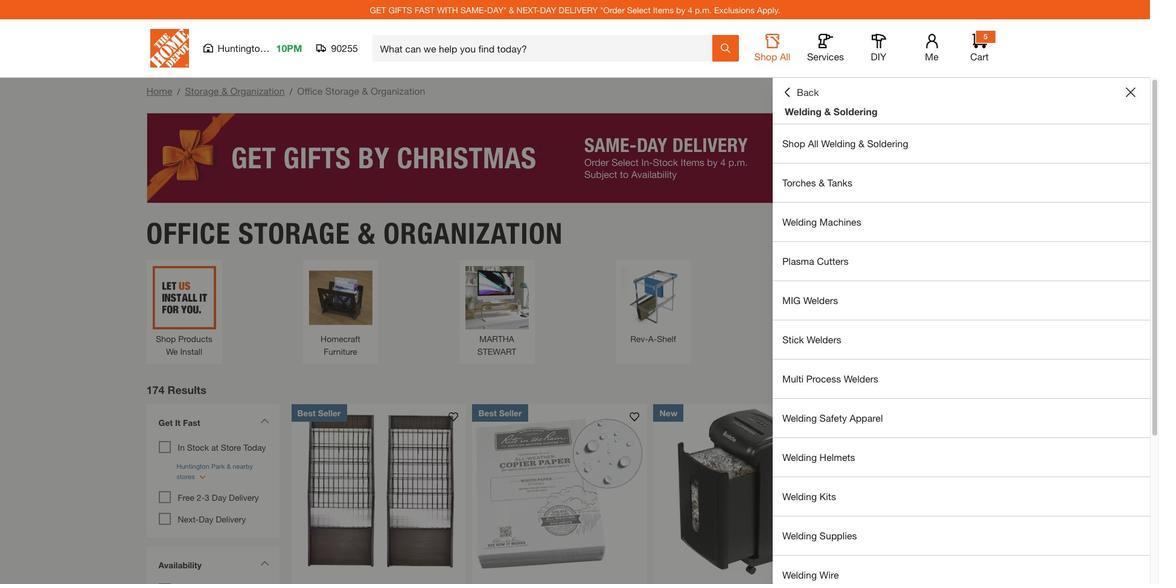 Task type: locate. For each thing, give the bounding box(es) containing it.
2-
[[197, 492, 205, 503]]

all for shop all welding & soldering
[[808, 138, 819, 149]]

welding down welding & soldering
[[821, 138, 856, 149]]

2 best from the left
[[479, 408, 497, 418]]

&
[[509, 5, 514, 15], [222, 85, 228, 97], [362, 85, 368, 97], [825, 106, 831, 117], [859, 138, 865, 149], [819, 177, 825, 188], [358, 216, 376, 251]]

welding left the kits
[[783, 491, 817, 502]]

new
[[660, 408, 678, 418]]

shop for shop all welding & soldering
[[783, 138, 805, 149]]

welding left helmets
[[783, 452, 817, 463]]

feedback link image
[[1143, 204, 1159, 269]]

welding helmets
[[783, 452, 855, 463]]

welders right process
[[844, 373, 879, 385]]

/ down the 10pm
[[290, 86, 292, 97]]

shop up the we
[[156, 334, 176, 344]]

in stock at store today
[[178, 442, 266, 453]]

shop products we install
[[156, 334, 212, 357]]

best for all-weather 8-1/2 in. x 11 in. 20 lbs. bulk copier paper, white (500-sheet pack) "image"
[[479, 408, 497, 418]]

1 vertical spatial all
[[808, 138, 819, 149]]

1 horizontal spatial best seller
[[479, 408, 522, 418]]

1 vertical spatial day
[[199, 514, 214, 524]]

a-
[[648, 334, 657, 344]]

mig
[[783, 295, 801, 306]]

delivery
[[229, 492, 259, 503], [216, 514, 246, 524]]

next-
[[178, 514, 199, 524]]

best seller for all-weather 8-1/2 in. x 11 in. 20 lbs. bulk copier paper, white (500-sheet pack) "image"
[[479, 408, 522, 418]]

2 best seller from the left
[[479, 408, 522, 418]]

0 horizontal spatial shop
[[156, 334, 176, 344]]

1 vertical spatial office
[[146, 216, 231, 251]]

we
[[166, 346, 178, 357]]

welding left supplies
[[783, 530, 817, 542]]

2 vertical spatial shop
[[156, 334, 176, 344]]

huntington
[[218, 42, 265, 54]]

cart 5
[[971, 32, 989, 62]]

1 vertical spatial shop
[[783, 138, 805, 149]]

90255
[[331, 42, 358, 54]]

0 vertical spatial shop
[[755, 51, 777, 62]]

day*
[[487, 5, 507, 15]]

delivery
[[559, 5, 598, 15]]

rev-a-shelf link
[[622, 266, 685, 345]]

welding down torches at the top of page
[[783, 216, 817, 228]]

welding for welding safety apparel
[[783, 412, 817, 424]]

rev-
[[630, 334, 648, 344]]

welding for welding helmets
[[783, 452, 817, 463]]

martha stewart image
[[465, 266, 529, 329]]

welders right mig
[[804, 295, 838, 306]]

10pm
[[276, 42, 302, 54]]

kits
[[820, 491, 836, 502]]

welding supplies
[[783, 530, 857, 542]]

select
[[627, 5, 651, 15]]

the home depot logo image
[[150, 29, 189, 68]]

rev-a-shelf
[[630, 334, 676, 344]]

0 vertical spatial all
[[780, 51, 791, 62]]

shop all welding & soldering
[[783, 138, 909, 149]]

day down 3
[[199, 514, 214, 524]]

shop up torches at the top of page
[[783, 138, 805, 149]]

supplies
[[820, 530, 857, 542]]

wall mounted
[[784, 334, 836, 344]]

1 vertical spatial welders
[[807, 334, 842, 345]]

office
[[297, 85, 323, 97], [146, 216, 231, 251]]

storage
[[185, 85, 219, 97], [325, 85, 359, 97], [238, 216, 350, 251]]

shop all welding & soldering link
[[773, 124, 1150, 163]]

wire
[[820, 569, 839, 581]]

/ right home
[[177, 86, 180, 97]]

welders right stick
[[807, 334, 842, 345]]

1 horizontal spatial seller
[[499, 408, 522, 418]]

best seller
[[297, 408, 341, 418], [479, 408, 522, 418]]

1 vertical spatial soldering
[[867, 138, 909, 149]]

1 horizontal spatial /
[[290, 86, 292, 97]]

home / storage & organization / office storage & organization
[[146, 85, 425, 97]]

shop down apply.
[[755, 51, 777, 62]]

0 horizontal spatial best seller
[[297, 408, 341, 418]]

get
[[370, 5, 386, 15]]

free
[[178, 492, 194, 503]]

all inside menu
[[808, 138, 819, 149]]

1 best from the left
[[297, 408, 316, 418]]

wall
[[784, 334, 800, 344]]

day right 3
[[212, 492, 227, 503]]

cart
[[971, 51, 989, 62]]

shop inside button
[[755, 51, 777, 62]]

30 l/7.9 gal. paper shredder cross cut document shredder for credit card/cd/junk mail shredder for office home image
[[654, 404, 829, 579]]

welding wire link
[[773, 556, 1150, 585]]

0 horizontal spatial /
[[177, 86, 180, 97]]

soldering
[[834, 106, 878, 117], [867, 138, 909, 149]]

welding left safety
[[783, 412, 817, 424]]

shop all
[[755, 51, 791, 62]]

0 vertical spatial office
[[297, 85, 323, 97]]

torches & tanks link
[[773, 164, 1150, 202]]

welding
[[785, 106, 822, 117], [821, 138, 856, 149], [783, 216, 817, 228], [783, 412, 817, 424], [783, 452, 817, 463], [783, 491, 817, 502], [783, 530, 817, 542], [783, 569, 817, 581]]

0 horizontal spatial all
[[780, 51, 791, 62]]

welding & soldering
[[785, 106, 878, 117]]

welding down back button
[[785, 106, 822, 117]]

diy
[[871, 51, 887, 62]]

shop for shop all
[[755, 51, 777, 62]]

welding kits
[[783, 491, 836, 502]]

plasma cutters
[[783, 255, 849, 267]]

drawer close image
[[1126, 88, 1136, 97]]

mig welders link
[[773, 281, 1150, 320]]

3
[[205, 492, 209, 503]]

homecraft furniture image
[[309, 266, 372, 329]]

get it fast
[[159, 418, 200, 428]]

delivery down free 2-3 day delivery link
[[216, 514, 246, 524]]

1 best seller from the left
[[297, 408, 341, 418]]

shop inside menu
[[783, 138, 805, 149]]

shelf
[[657, 334, 676, 344]]

menu
[[773, 124, 1150, 585]]

2 seller from the left
[[499, 408, 522, 418]]

90255 button
[[317, 42, 358, 54]]

welders for mig welders
[[804, 295, 838, 306]]

all for shop all
[[780, 51, 791, 62]]

2 horizontal spatial shop
[[783, 138, 805, 149]]

in
[[178, 442, 185, 453]]

shop
[[755, 51, 777, 62], [783, 138, 805, 149], [156, 334, 176, 344]]

welders for stick welders
[[807, 334, 842, 345]]

0 horizontal spatial seller
[[318, 408, 341, 418]]

install
[[180, 346, 202, 357]]

day
[[212, 492, 227, 503], [199, 514, 214, 524]]

cutters
[[817, 255, 849, 267]]

2 vertical spatial welders
[[844, 373, 879, 385]]

stick
[[783, 334, 804, 345]]

sponsored banner image
[[146, 113, 1004, 203]]

shop inside shop products we install
[[156, 334, 176, 344]]

174 results
[[146, 383, 206, 396]]

all inside button
[[780, 51, 791, 62]]

1 seller from the left
[[318, 408, 341, 418]]

1 horizontal spatial office
[[297, 85, 323, 97]]

welding left wire
[[783, 569, 817, 581]]

all down welding & soldering
[[808, 138, 819, 149]]

availability
[[159, 560, 202, 570]]

1 horizontal spatial best
[[479, 408, 497, 418]]

mig welders
[[783, 295, 838, 306]]

back button
[[783, 86, 819, 98]]

soldering inside shop all welding & soldering link
[[867, 138, 909, 149]]

home link
[[146, 85, 172, 97]]

same-
[[461, 5, 487, 15]]

0 vertical spatial welders
[[804, 295, 838, 306]]

welding wire
[[783, 569, 839, 581]]

0 horizontal spatial best
[[297, 408, 316, 418]]

welding machines link
[[773, 203, 1150, 242]]

0 horizontal spatial office
[[146, 216, 231, 251]]

1 horizontal spatial all
[[808, 138, 819, 149]]

all up back button
[[780, 51, 791, 62]]

delivery right 3
[[229, 492, 259, 503]]

1 horizontal spatial shop
[[755, 51, 777, 62]]

welding safety apparel
[[783, 412, 883, 424]]



Task type: vqa. For each thing, say whether or not it's contained in the screenshot.
Clean
no



Task type: describe. For each thing, give the bounding box(es) containing it.
0 vertical spatial day
[[212, 492, 227, 503]]

diy button
[[860, 34, 898, 63]]

safety
[[820, 412, 847, 424]]

What can we help you find today? search field
[[380, 36, 712, 61]]

me
[[925, 51, 939, 62]]

martha stewart link
[[465, 266, 529, 358]]

best seller for the wooden free standing 6-tier display literature brochure magazine rack in black (2-pack) 'image'
[[297, 408, 341, 418]]

0 vertical spatial delivery
[[229, 492, 259, 503]]

martha
[[479, 334, 514, 344]]

welding kits link
[[773, 478, 1150, 516]]

shop for shop products we install
[[156, 334, 176, 344]]

plasma
[[783, 255, 814, 267]]

p.m.
[[695, 5, 712, 15]]

next-day delivery link
[[178, 514, 246, 524]]

4
[[688, 5, 693, 15]]

huntington park
[[218, 42, 288, 54]]

me button
[[913, 34, 951, 63]]

rev a shelf image
[[622, 266, 685, 329]]

get it fast link
[[152, 410, 273, 438]]

seller for all-weather 8-1/2 in. x 11 in. 20 lbs. bulk copier paper, white (500-sheet pack) "image"
[[499, 408, 522, 418]]

torches
[[783, 177, 816, 188]]

helmets
[[820, 452, 855, 463]]

torches & tanks
[[783, 177, 853, 188]]

free 2-3 day delivery link
[[178, 492, 259, 503]]

best for the wooden free standing 6-tier display literature brochure magazine rack in black (2-pack) 'image'
[[297, 408, 316, 418]]

furniture
[[324, 346, 357, 357]]

2 / from the left
[[290, 86, 292, 97]]

day
[[540, 5, 556, 15]]

mounted
[[802, 334, 836, 344]]

multi process welders link
[[773, 360, 1150, 399]]

get gifts fast with same-day* & next-day delivery *order select items by 4 p.m. exclusions apply.
[[370, 5, 781, 15]]

results
[[168, 383, 206, 396]]

homecraft furniture
[[321, 334, 360, 357]]

wall mounted link
[[778, 266, 841, 345]]

services
[[807, 51, 844, 62]]

tanks
[[828, 177, 853, 188]]

174
[[146, 383, 165, 396]]

office supplies image
[[934, 266, 998, 329]]

park
[[268, 42, 288, 54]]

welding for welding machines
[[783, 216, 817, 228]]

stick welders link
[[773, 321, 1150, 359]]

menu containing shop all welding & soldering
[[773, 124, 1150, 585]]

welding helmets link
[[773, 438, 1150, 477]]

shop products we install link
[[152, 266, 216, 358]]

welding for welding supplies
[[783, 530, 817, 542]]

shop all button
[[753, 34, 792, 63]]

today
[[243, 442, 266, 453]]

martha stewart
[[477, 334, 517, 357]]

with
[[437, 5, 458, 15]]

homecraft
[[321, 334, 360, 344]]

5
[[984, 32, 988, 41]]

items
[[653, 5, 674, 15]]

0 vertical spatial soldering
[[834, 106, 878, 117]]

multi
[[783, 373, 804, 385]]

fast
[[415, 5, 435, 15]]

process
[[806, 373, 841, 385]]

exclusions
[[714, 5, 755, 15]]

cx8 crosscut shredder image
[[835, 404, 1010, 579]]

home
[[146, 85, 172, 97]]

at
[[211, 442, 219, 453]]

wooden free standing 6-tier display literature brochure magazine rack in black (2-pack) image
[[291, 404, 466, 579]]

store
[[221, 442, 241, 453]]

welding for welding kits
[[783, 491, 817, 502]]

availability link
[[152, 553, 273, 581]]

storage & organization link
[[185, 85, 285, 97]]

1 / from the left
[[177, 86, 180, 97]]

services button
[[806, 34, 845, 63]]

welding safety apparel link
[[773, 399, 1150, 438]]

next-day delivery
[[178, 514, 246, 524]]

fast
[[183, 418, 200, 428]]

products
[[178, 334, 212, 344]]

by
[[676, 5, 686, 15]]

stock
[[187, 442, 209, 453]]

welding for welding wire
[[783, 569, 817, 581]]

plasma cutters link
[[773, 242, 1150, 281]]

*order
[[600, 5, 625, 15]]

machines
[[820, 216, 861, 228]]

apparel
[[850, 412, 883, 424]]

1 vertical spatial delivery
[[216, 514, 246, 524]]

welding for welding & soldering
[[785, 106, 822, 117]]

homecraft furniture link
[[309, 266, 372, 358]]

welding machines
[[783, 216, 861, 228]]

stick welders
[[783, 334, 842, 345]]

get
[[159, 418, 173, 428]]

in stock at store today link
[[178, 442, 266, 453]]

next-
[[517, 5, 540, 15]]

seller for the wooden free standing 6-tier display literature brochure magazine rack in black (2-pack) 'image'
[[318, 408, 341, 418]]

all-weather 8-1/2 in. x 11 in. 20 lbs. bulk copier paper, white (500-sheet pack) image
[[472, 404, 648, 579]]

gifts
[[389, 5, 412, 15]]

shop products we install image
[[152, 266, 216, 329]]

back
[[797, 86, 819, 98]]

wall mounted image
[[778, 266, 841, 329]]



